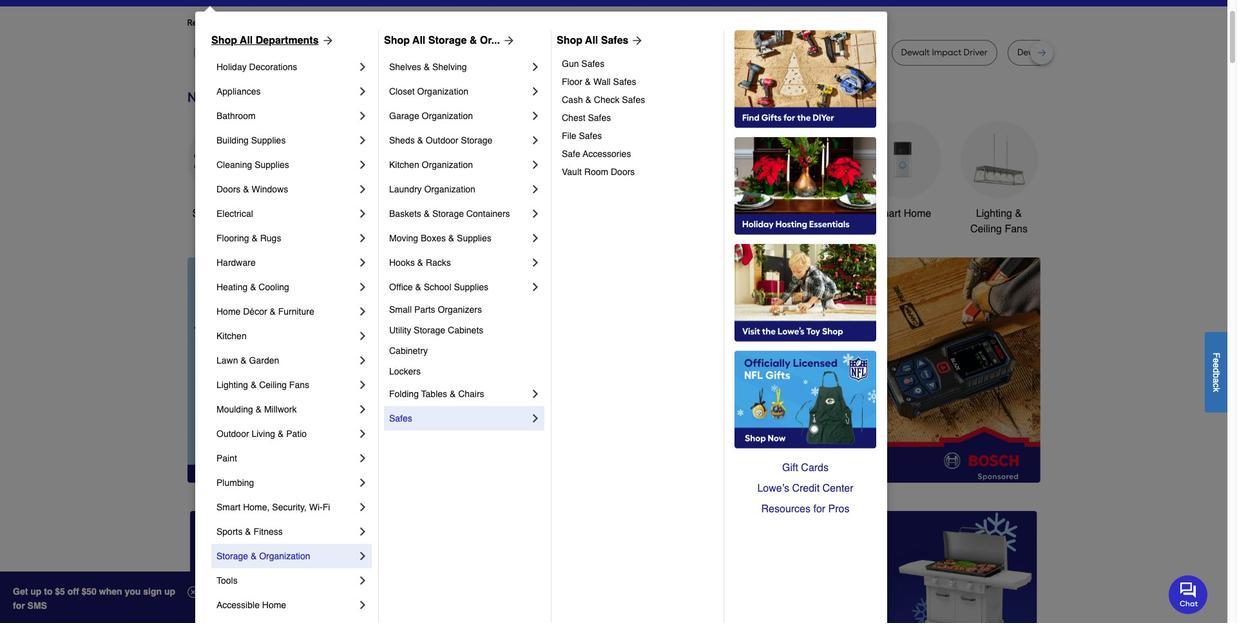 Task type: vqa. For each thing, say whether or not it's contained in the screenshot.
third Report BUTTON from the bottom of the page
no



Task type: locate. For each thing, give the bounding box(es) containing it.
1 horizontal spatial tools link
[[381, 121, 458, 222]]

organization down sports & fitness link
[[259, 552, 310, 562]]

organization inside "link"
[[424, 184, 476, 195]]

chevron right image for outdoor living & patio
[[356, 428, 369, 441]]

1 you from the left
[[305, 17, 320, 28]]

tools link
[[381, 121, 458, 222], [217, 569, 356, 594]]

0 horizontal spatial drill
[[370, 47, 385, 58]]

arrow right image inside shop all storage & or... link
[[500, 34, 516, 47]]

rugs
[[260, 233, 281, 244]]

gift
[[783, 463, 799, 474]]

3 driver from the left
[[964, 47, 988, 58]]

outdoor down moulding
[[217, 429, 249, 440]]

accessible home
[[217, 601, 286, 611]]

tools down laundry organization
[[407, 208, 431, 220]]

3 bit from the left
[[1066, 47, 1077, 58]]

2 vertical spatial home
[[262, 601, 286, 611]]

1 vertical spatial kitchen
[[217, 331, 247, 342]]

organization up sheds & outdoor storage
[[422, 111, 473, 121]]

shop inside shop all safes link
[[557, 35, 583, 46]]

smart home link
[[864, 121, 941, 222]]

check
[[594, 95, 620, 105]]

storage down sports
[[217, 552, 248, 562]]

safes down floor & wall safes link
[[622, 95, 645, 105]]

heating & cooling
[[217, 282, 289, 293]]

lowe's credit center
[[758, 483, 854, 495]]

arrow right image
[[319, 34, 334, 47], [500, 34, 516, 47], [629, 34, 644, 47], [1017, 371, 1030, 383]]

chevron right image for moving boxes & supplies
[[529, 232, 542, 245]]

chevron right image for sheds & outdoor storage
[[529, 134, 542, 147]]

gift cards
[[783, 463, 829, 474]]

2 horizontal spatial shop
[[557, 35, 583, 46]]

up left the to at the bottom left of the page
[[30, 587, 41, 598]]

supplies
[[251, 135, 286, 146], [255, 160, 289, 170], [457, 233, 492, 244], [454, 282, 489, 293]]

1 up from the left
[[30, 587, 41, 598]]

for left pros
[[814, 504, 826, 516]]

doors down safe accessories 'link'
[[611, 167, 635, 177]]

tools up equipment
[[713, 208, 737, 220]]

folding tables & chairs link
[[389, 382, 529, 407]]

holiday hosting essentials. image
[[735, 137, 877, 235]]

1 bit from the left
[[387, 47, 398, 58]]

0 horizontal spatial impact
[[514, 47, 543, 58]]

2 drill from the left
[[771, 47, 786, 58]]

1 horizontal spatial lighting
[[977, 208, 1013, 220]]

smart home
[[874, 208, 932, 220]]

1 vertical spatial decorations
[[488, 224, 544, 235]]

outdoor up 'kitchen organization'
[[426, 135, 459, 146]]

organization up baskets & storage containers on the top left of page
[[424, 184, 476, 195]]

2 shop from the left
[[384, 35, 410, 46]]

dewalt for dewalt drill bit
[[339, 47, 368, 58]]

1 horizontal spatial shop
[[384, 35, 410, 46]]

1 horizontal spatial tools
[[407, 208, 431, 220]]

recommended
[[187, 17, 249, 28]]

smart
[[874, 208, 901, 220], [217, 503, 241, 513]]

floor & wall safes
[[562, 77, 636, 87]]

arrow right image inside shop all safes link
[[629, 34, 644, 47]]

home for smart home
[[904, 208, 932, 220]]

2 up from the left
[[164, 587, 175, 598]]

sheds & outdoor storage
[[389, 135, 493, 146]]

all
[[240, 35, 253, 46], [413, 35, 426, 46], [585, 35, 598, 46], [219, 208, 230, 220]]

1 drill from the left
[[370, 47, 385, 58]]

2 horizontal spatial bit
[[1066, 47, 1077, 58]]

decorations down shop all departments link
[[249, 62, 297, 72]]

1 vertical spatial lighting
[[217, 380, 248, 391]]

kitchen link
[[217, 324, 356, 349]]

chevron right image for kitchen organization
[[529, 159, 542, 171]]

chevron right image for folding tables & chairs
[[529, 388, 542, 401]]

up right sign at the left of page
[[164, 587, 175, 598]]

off
[[68, 587, 79, 598]]

chest safes
[[562, 113, 611, 123]]

0 vertical spatial lighting & ceiling fans link
[[961, 121, 1038, 237]]

1 horizontal spatial home
[[262, 601, 286, 611]]

0 horizontal spatial shop
[[211, 35, 237, 46]]

decorations for christmas
[[488, 224, 544, 235]]

you left more
[[305, 17, 320, 28]]

cleaning supplies
[[217, 160, 289, 170]]

0 horizontal spatial outdoor
[[217, 429, 249, 440]]

floor
[[562, 77, 583, 87]]

outdoor tools & equipment
[[672, 208, 746, 235]]

0 vertical spatial kitchen
[[389, 160, 419, 170]]

credit
[[792, 483, 820, 495]]

smart inside smart home link
[[874, 208, 901, 220]]

file safes
[[562, 131, 602, 141]]

shop inside shop all storage & or... link
[[384, 35, 410, 46]]

chevron right image for lighting & ceiling fans
[[356, 379, 369, 392]]

vault room doors link
[[562, 163, 715, 181]]

decorations inside christmas decorations link
[[488, 224, 544, 235]]

1 vertical spatial outdoor
[[672, 208, 710, 220]]

closet organization link
[[389, 79, 529, 104]]

organization down shelving
[[417, 86, 469, 97]]

bit up shelves in the left top of the page
[[387, 47, 398, 58]]

3 shop from the left
[[557, 35, 583, 46]]

0 vertical spatial lighting & ceiling fans
[[971, 208, 1028, 235]]

shop all departments link
[[211, 33, 334, 48]]

&
[[470, 35, 477, 46], [424, 62, 430, 72], [585, 77, 591, 87], [586, 95, 592, 105], [417, 135, 423, 146], [243, 184, 249, 195], [739, 208, 746, 220], [1015, 208, 1022, 220], [424, 209, 430, 219], [252, 233, 258, 244], [449, 233, 455, 244], [417, 258, 423, 268], [250, 282, 256, 293], [415, 282, 421, 293], [270, 307, 276, 317], [241, 356, 247, 366], [251, 380, 257, 391], [450, 389, 456, 400], [256, 405, 262, 415], [278, 429, 284, 440], [245, 527, 251, 538], [251, 552, 257, 562]]

0 horizontal spatial tools link
[[217, 569, 356, 594]]

electrical
[[217, 209, 253, 219]]

chevron right image for building supplies
[[356, 134, 369, 147]]

holiday
[[217, 62, 247, 72]]

1 horizontal spatial drill
[[771, 47, 786, 58]]

to
[[44, 587, 52, 598]]

arrow right image for shop all departments
[[319, 34, 334, 47]]

0 horizontal spatial decorations
[[249, 62, 297, 72]]

all for deals
[[219, 208, 230, 220]]

racks
[[426, 258, 451, 268]]

chevron right image for flooring & rugs
[[356, 232, 369, 245]]

up to 30 percent off select grills and accessories. image
[[769, 512, 1038, 624]]

christmas
[[493, 208, 539, 220]]

kitchen up lawn
[[217, 331, 247, 342]]

storage up shelving
[[428, 35, 467, 46]]

bathroom
[[217, 111, 256, 121], [784, 208, 828, 220]]

1 horizontal spatial impact
[[816, 47, 846, 58]]

2 horizontal spatial home
[[904, 208, 932, 220]]

1 horizontal spatial lighting & ceiling fans
[[971, 208, 1028, 235]]

1 vertical spatial smart
[[217, 503, 241, 513]]

0 horizontal spatial you
[[305, 17, 320, 28]]

impact for impact driver bit
[[514, 47, 543, 58]]

for right suggestions
[[406, 17, 417, 28]]

0 vertical spatial tools link
[[381, 121, 458, 222]]

1 impact from the left
[[514, 47, 543, 58]]

center
[[823, 483, 854, 495]]

shop all deals
[[192, 208, 259, 220]]

None search field
[[480, 0, 832, 8]]

1 horizontal spatial bit
[[572, 47, 582, 58]]

home décor & furniture link
[[217, 300, 356, 324]]

decorations for holiday
[[249, 62, 297, 72]]

for inside resources for pros link
[[814, 504, 826, 516]]

all right shop
[[219, 208, 230, 220]]

bit left set
[[1066, 47, 1077, 58]]

sign
[[143, 587, 162, 598]]

kitchen
[[389, 160, 419, 170], [217, 331, 247, 342]]

arrow right image inside shop all departments link
[[319, 34, 334, 47]]

safes down folding
[[389, 414, 412, 424]]

deals
[[233, 208, 259, 220]]

wall
[[594, 77, 611, 87]]

scroll to item #5 image
[[789, 460, 820, 465]]

arrow right image for shop all storage & or...
[[500, 34, 516, 47]]

0 vertical spatial bathroom
[[217, 111, 256, 121]]

patio
[[286, 429, 307, 440]]

0 vertical spatial decorations
[[249, 62, 297, 72]]

storage up kitchen organization link
[[461, 135, 493, 146]]

0 horizontal spatial driver
[[545, 47, 570, 58]]

0 horizontal spatial lighting & ceiling fans link
[[217, 373, 356, 398]]

chevron right image
[[356, 61, 369, 73], [529, 85, 542, 98], [356, 110, 369, 122], [356, 134, 369, 147], [529, 134, 542, 147], [356, 159, 369, 171], [529, 159, 542, 171], [356, 183, 369, 196], [356, 208, 369, 220], [356, 232, 369, 245], [529, 232, 542, 245], [529, 281, 542, 294], [356, 306, 369, 318], [356, 330, 369, 343], [356, 379, 369, 392], [356, 404, 369, 416], [529, 413, 542, 425], [356, 428, 369, 441], [356, 477, 369, 490], [356, 501, 369, 514], [356, 526, 369, 539], [356, 575, 369, 588], [356, 599, 369, 612]]

gift cards link
[[735, 458, 877, 479]]

0 horizontal spatial fans
[[289, 380, 309, 391]]

0 horizontal spatial lighting
[[217, 380, 248, 391]]

you up shop all storage & or...
[[419, 17, 434, 28]]

storage
[[428, 35, 467, 46], [461, 135, 493, 146], [432, 209, 464, 219], [414, 326, 446, 336], [217, 552, 248, 562]]

dewalt for dewalt impact driver
[[901, 47, 930, 58]]

1 horizontal spatial driver
[[848, 47, 872, 58]]

0 horizontal spatial home
[[217, 307, 241, 317]]

chevron right image for garage organization
[[529, 110, 542, 122]]

outdoor up equipment
[[672, 208, 710, 220]]

chevron right image for smart home, security, wi-fi
[[356, 501, 369, 514]]

supplies up cleaning supplies
[[251, 135, 286, 146]]

all up shelves & shelving
[[413, 35, 426, 46]]

up
[[30, 587, 41, 598], [164, 587, 175, 598]]

suggestions
[[353, 17, 404, 28]]

doors up shop all deals
[[217, 184, 241, 195]]

lowe's
[[758, 483, 790, 495]]

chevron right image for accessible home
[[356, 599, 369, 612]]

1 horizontal spatial ceiling
[[971, 224, 1002, 235]]

chevron right image for baskets & storage containers
[[529, 208, 542, 220]]

2 dewalt from the left
[[740, 47, 769, 58]]

1 horizontal spatial kitchen
[[389, 160, 419, 170]]

heating
[[217, 282, 248, 293]]

1 horizontal spatial you
[[419, 17, 434, 28]]

scroll to item #2 element
[[694, 459, 727, 467]]

doors
[[611, 167, 635, 177], [217, 184, 241, 195]]

organization for laundry organization
[[424, 184, 476, 195]]

1 dewalt from the left
[[339, 47, 368, 58]]

decorations down 'christmas'
[[488, 224, 544, 235]]

you
[[125, 587, 141, 598]]

safes down chest safes
[[579, 131, 602, 141]]

2 you from the left
[[419, 17, 434, 28]]

1 vertical spatial bathroom
[[784, 208, 828, 220]]

all for departments
[[240, 35, 253, 46]]

organization down sheds & outdoor storage
[[422, 160, 473, 170]]

organization for garage organization
[[422, 111, 473, 121]]

closet organization
[[389, 86, 469, 97]]

0 horizontal spatial smart
[[217, 503, 241, 513]]

tools up the accessible
[[217, 576, 238, 587]]

1 shop from the left
[[211, 35, 237, 46]]

1 horizontal spatial doors
[[611, 167, 635, 177]]

1 vertical spatial home
[[217, 307, 241, 317]]

kitchen for kitchen
[[217, 331, 247, 342]]

bit up gun
[[572, 47, 582, 58]]

home
[[904, 208, 932, 220], [217, 307, 241, 317], [262, 601, 286, 611]]

1 horizontal spatial bathroom link
[[767, 121, 845, 222]]

chat invite button image
[[1169, 575, 1209, 615]]

2 bit from the left
[[572, 47, 582, 58]]

organization inside "link"
[[259, 552, 310, 562]]

impact
[[514, 47, 543, 58], [816, 47, 846, 58], [932, 47, 962, 58]]

you for recommended searches for you
[[305, 17, 320, 28]]

shop down recommended
[[211, 35, 237, 46]]

shop all departments
[[211, 35, 319, 46]]

decorations inside holiday decorations link
[[249, 62, 297, 72]]

a
[[1212, 378, 1222, 383]]

outdoor inside outdoor tools & equipment
[[672, 208, 710, 220]]

chevron right image for closet organization
[[529, 85, 542, 98]]

hooks & racks
[[389, 258, 451, 268]]

advertisement region
[[416, 258, 1041, 486]]

0 vertical spatial fans
[[1005, 224, 1028, 235]]

e up b
[[1212, 363, 1222, 368]]

parts
[[414, 305, 435, 315]]

e
[[1212, 358, 1222, 363], [1212, 363, 1222, 368]]

e up d
[[1212, 358, 1222, 363]]

2 vertical spatial outdoor
[[217, 429, 249, 440]]

sms
[[27, 601, 47, 612]]

cash & check safes
[[562, 95, 645, 105]]

1 vertical spatial doors
[[217, 184, 241, 195]]

safes inside 'link'
[[622, 95, 645, 105]]

safes up cash & check safes 'link'
[[613, 77, 636, 87]]

chevron right image
[[529, 61, 542, 73], [356, 85, 369, 98], [529, 110, 542, 122], [529, 183, 542, 196], [529, 208, 542, 220], [356, 257, 369, 269], [529, 257, 542, 269], [356, 281, 369, 294], [356, 355, 369, 367], [529, 388, 542, 401], [356, 453, 369, 465], [356, 550, 369, 563]]

1 horizontal spatial up
[[164, 587, 175, 598]]

impact for impact driver
[[816, 47, 846, 58]]

2 horizontal spatial tools
[[713, 208, 737, 220]]

1 e from the top
[[1212, 358, 1222, 363]]

0 vertical spatial lighting
[[977, 208, 1013, 220]]

0 horizontal spatial up
[[30, 587, 41, 598]]

organization for kitchen organization
[[422, 160, 473, 170]]

dewalt drill bit
[[339, 47, 398, 58]]

2 horizontal spatial driver
[[964, 47, 988, 58]]

holiday decorations
[[217, 62, 297, 72]]

3 drill from the left
[[1049, 47, 1064, 58]]

shop up gun
[[557, 35, 583, 46]]

driver
[[545, 47, 570, 58], [848, 47, 872, 58], [964, 47, 988, 58]]

christmas decorations link
[[477, 121, 555, 237]]

0 horizontal spatial kitchen
[[217, 331, 247, 342]]

1 driver from the left
[[545, 47, 570, 58]]

1 horizontal spatial decorations
[[488, 224, 544, 235]]

3 dewalt from the left
[[901, 47, 930, 58]]

outdoor for outdoor living & patio
[[217, 429, 249, 440]]

1 horizontal spatial smart
[[874, 208, 901, 220]]

for down "get"
[[13, 601, 25, 612]]

0 vertical spatial home
[[904, 208, 932, 220]]

1 vertical spatial ceiling
[[259, 380, 287, 391]]

home for accessible home
[[262, 601, 286, 611]]

drill for dewalt drill bit set
[[1049, 47, 1064, 58]]

safes
[[601, 35, 629, 46], [582, 59, 605, 69], [613, 77, 636, 87], [622, 95, 645, 105], [588, 113, 611, 123], [579, 131, 602, 141], [389, 414, 412, 424]]

2 horizontal spatial impact
[[932, 47, 962, 58]]

2 horizontal spatial outdoor
[[672, 208, 710, 220]]

garage
[[389, 111, 419, 121]]

shop for shop all storage & or...
[[384, 35, 410, 46]]

2 horizontal spatial drill
[[1049, 47, 1064, 58]]

moving boxes & supplies link
[[389, 226, 529, 251]]

searches
[[251, 17, 289, 28]]

all up gun safes
[[585, 35, 598, 46]]

shop for shop all safes
[[557, 35, 583, 46]]

4 dewalt from the left
[[1018, 47, 1046, 58]]

1 horizontal spatial outdoor
[[426, 135, 459, 146]]

departments
[[256, 35, 319, 46]]

for inside get up to $5 off $50 when you sign up for sms
[[13, 601, 25, 612]]

smart inside smart home, security, wi-fi "link"
[[217, 503, 241, 513]]

2 impact from the left
[[816, 47, 846, 58]]

shop inside shop all departments link
[[211, 35, 237, 46]]

0 horizontal spatial bit
[[387, 47, 398, 58]]

chevron right image for plumbing
[[356, 477, 369, 490]]

storage up moving boxes & supplies at the top left of the page
[[432, 209, 464, 219]]

shop down more suggestions for you link
[[384, 35, 410, 46]]

drill for dewalt drill bit
[[370, 47, 385, 58]]

2 driver from the left
[[848, 47, 872, 58]]

all down recommended searches for you
[[240, 35, 253, 46]]

shop
[[211, 35, 237, 46], [384, 35, 410, 46], [557, 35, 583, 46]]

0 vertical spatial smart
[[874, 208, 901, 220]]

kitchen up laundry
[[389, 160, 419, 170]]

resources for pros link
[[735, 500, 877, 520]]

lawn & garden
[[217, 356, 279, 366]]

hardware link
[[217, 251, 356, 275]]

up to 35 percent off select small appliances. image
[[479, 512, 748, 624]]

0 horizontal spatial lighting & ceiling fans
[[217, 380, 309, 391]]

storage & organization link
[[217, 545, 356, 569]]

décor
[[243, 307, 267, 317]]



Task type: describe. For each thing, give the bounding box(es) containing it.
when
[[99, 587, 122, 598]]

accessible home link
[[217, 594, 356, 618]]

moving boxes & supplies
[[389, 233, 492, 244]]

sheds
[[389, 135, 415, 146]]

bit for dewalt drill bit set
[[1066, 47, 1077, 58]]

chevron right image for appliances
[[356, 85, 369, 98]]

drill for dewalt drill
[[771, 47, 786, 58]]

appliances
[[217, 86, 261, 97]]

get
[[13, 587, 28, 598]]

laundry
[[389, 184, 422, 195]]

supplies up windows
[[255, 160, 289, 170]]

gun
[[562, 59, 579, 69]]

chevron right image for paint
[[356, 453, 369, 465]]

visit the lowe's toy shop. image
[[735, 244, 877, 342]]

smart home, security, wi-fi link
[[217, 496, 356, 520]]

pros
[[829, 504, 850, 516]]

chevron right image for tools
[[356, 575, 369, 588]]

doors & windows link
[[217, 177, 356, 202]]

dewalt drill bit set
[[1018, 47, 1092, 58]]

more
[[330, 17, 351, 28]]

file
[[562, 131, 577, 141]]

supplies inside 'link'
[[251, 135, 286, 146]]

scroll to item #4 image
[[758, 460, 789, 465]]

chevron right image for heating & cooling
[[356, 281, 369, 294]]

garage organization link
[[389, 104, 529, 128]]

get up to $5 off $50 when you sign up for sms
[[13, 587, 175, 612]]

shop all safes link
[[557, 33, 644, 48]]

security,
[[272, 503, 307, 513]]

baskets
[[389, 209, 421, 219]]

safes down 'recommended searches for you' heading
[[601, 35, 629, 46]]

lowe's credit center link
[[735, 479, 877, 500]]

chevron right image for office & school supplies
[[529, 281, 542, 294]]

smart for smart home
[[874, 208, 901, 220]]

shop all deals link
[[187, 121, 265, 222]]

cards
[[801, 463, 829, 474]]

1 vertical spatial lighting & ceiling fans
[[217, 380, 309, 391]]

0 horizontal spatial ceiling
[[259, 380, 287, 391]]

safe accessories
[[562, 149, 631, 159]]

closet
[[389, 86, 415, 97]]

b
[[1212, 373, 1222, 378]]

chevron right image for bathroom
[[356, 110, 369, 122]]

k
[[1212, 388, 1222, 392]]

lawn & garden link
[[217, 349, 356, 373]]

new deals every day during 25 days of deals image
[[187, 86, 1041, 108]]

1 horizontal spatial fans
[[1005, 224, 1028, 235]]

sports & fitness
[[217, 527, 283, 538]]

chevron right image for home décor & furniture
[[356, 306, 369, 318]]

accessible
[[217, 601, 260, 611]]

holiday decorations link
[[217, 55, 356, 79]]

all for safes
[[585, 35, 598, 46]]

appliances link
[[217, 79, 356, 104]]

shop for shop all departments
[[211, 35, 237, 46]]

cleaning
[[217, 160, 252, 170]]

organizers
[[438, 305, 482, 315]]

chevron right image for lawn & garden
[[356, 355, 369, 367]]

all for storage
[[413, 35, 426, 46]]

chevron right image for laundry organization
[[529, 183, 542, 196]]

tables
[[421, 389, 447, 400]]

chevron right image for doors & windows
[[356, 183, 369, 196]]

f e e d b a c k
[[1212, 353, 1222, 392]]

tools inside outdoor tools & equipment
[[713, 208, 737, 220]]

smart home, security, wi-fi
[[217, 503, 330, 513]]

you for more suggestions for you
[[419, 17, 434, 28]]

1 horizontal spatial lighting & ceiling fans link
[[961, 121, 1038, 237]]

chevron right image for holiday decorations
[[356, 61, 369, 73]]

chest
[[562, 113, 586, 123]]

for up departments
[[291, 17, 303, 28]]

baskets & storage containers
[[389, 209, 510, 219]]

laundry organization
[[389, 184, 476, 195]]

outdoor tools & equipment link
[[671, 121, 748, 237]]

flooring & rugs
[[217, 233, 281, 244]]

chevron right image for shelves & shelving
[[529, 61, 542, 73]]

kitchen for kitchen organization
[[389, 160, 419, 170]]

f e e d b a c k button
[[1205, 332, 1228, 413]]

chevron right image for hooks & racks
[[529, 257, 542, 269]]

fi
[[323, 503, 330, 513]]

chevron right image for sports & fitness
[[356, 526, 369, 539]]

sheds & outdoor storage link
[[389, 128, 529, 153]]

small
[[389, 305, 412, 315]]

moulding & millwork link
[[217, 398, 356, 422]]

lockers link
[[389, 362, 542, 382]]

1 horizontal spatial bathroom
[[784, 208, 828, 220]]

safes up floor & wall safes
[[582, 59, 605, 69]]

smart for smart home, security, wi-fi
[[217, 503, 241, 513]]

2 e from the top
[[1212, 363, 1222, 368]]

floor & wall safes link
[[562, 73, 715, 91]]

0 horizontal spatial doors
[[217, 184, 241, 195]]

dewalt for dewalt drill bit set
[[1018, 47, 1046, 58]]

& inside "link"
[[252, 233, 258, 244]]

f
[[1212, 353, 1222, 358]]

outdoor living & patio
[[217, 429, 307, 440]]

storage down parts
[[414, 326, 446, 336]]

driver for impact driver bit
[[545, 47, 570, 58]]

shop
[[192, 208, 216, 220]]

building supplies link
[[217, 128, 356, 153]]

organization for closet organization
[[417, 86, 469, 97]]

safes down the cash & check safes at the top of the page
[[588, 113, 611, 123]]

home,
[[243, 503, 270, 513]]

storage & organization
[[217, 552, 310, 562]]

moulding
[[217, 405, 253, 415]]

cash
[[562, 95, 583, 105]]

outdoor living & patio link
[[217, 422, 356, 447]]

storage inside "link"
[[217, 552, 248, 562]]

1 vertical spatial fans
[[289, 380, 309, 391]]

chevron right image for safes
[[529, 413, 542, 425]]

$5
[[55, 587, 65, 598]]

heating & cooling link
[[217, 275, 356, 300]]

chevron right image for cleaning supplies
[[356, 159, 369, 171]]

accessories
[[583, 149, 631, 159]]

d
[[1212, 368, 1222, 373]]

find gifts for the diyer. image
[[735, 30, 877, 128]]

lawn
[[217, 356, 238, 366]]

get up to 2 free select tools or batteries when you buy 1 with select purchases. image
[[190, 512, 459, 624]]

doors & windows
[[217, 184, 288, 195]]

& inside outdoor tools & equipment
[[739, 208, 746, 220]]

c
[[1212, 383, 1222, 388]]

for inside more suggestions for you link
[[406, 17, 417, 28]]

cash & check safes link
[[562, 91, 715, 109]]

& inside "link"
[[251, 552, 257, 562]]

chevron right image for storage & organization
[[356, 550, 369, 563]]

chevron right image for kitchen
[[356, 330, 369, 343]]

chevron right image for hardware
[[356, 257, 369, 269]]

electrical link
[[217, 202, 356, 226]]

0 horizontal spatial bathroom link
[[217, 104, 356, 128]]

folding
[[389, 389, 419, 400]]

dewalt for dewalt drill
[[740, 47, 769, 58]]

chevron right image for electrical
[[356, 208, 369, 220]]

utility storage cabinets link
[[389, 320, 542, 341]]

chevron right image for moulding & millwork
[[356, 404, 369, 416]]

0 horizontal spatial bathroom
[[217, 111, 256, 121]]

supplies up small parts organizers link
[[454, 282, 489, 293]]

shop all storage & or...
[[384, 35, 500, 46]]

0 vertical spatial doors
[[611, 167, 635, 177]]

lockers
[[389, 367, 421, 377]]

arrow right image for shop all safes
[[629, 34, 644, 47]]

cabinetry link
[[389, 341, 542, 362]]

bit for dewalt drill bit
[[387, 47, 398, 58]]

3 impact from the left
[[932, 47, 962, 58]]

utility
[[389, 326, 411, 336]]

1 vertical spatial lighting & ceiling fans link
[[217, 373, 356, 398]]

shop these last-minute gifts. $99 or less. quantities are limited and won't last. image
[[187, 258, 395, 483]]

wi-
[[309, 503, 323, 513]]

school
[[424, 282, 452, 293]]

cleaning supplies link
[[217, 153, 356, 177]]

0 vertical spatial outdoor
[[426, 135, 459, 146]]

driver for impact driver
[[848, 47, 872, 58]]

gun safes
[[562, 59, 605, 69]]

recommended searches for you heading
[[187, 17, 1041, 30]]

sports & fitness link
[[217, 520, 356, 545]]

1 vertical spatial tools link
[[217, 569, 356, 594]]

utility storage cabinets
[[389, 326, 484, 336]]

outdoor for outdoor tools & equipment
[[672, 208, 710, 220]]

0 vertical spatial ceiling
[[971, 224, 1002, 235]]

dewalt drill
[[740, 47, 786, 58]]

supplies down containers
[[457, 233, 492, 244]]

paint link
[[217, 447, 356, 471]]

garden
[[249, 356, 279, 366]]

chest safes link
[[562, 109, 715, 127]]

vault
[[562, 167, 582, 177]]

boxes
[[421, 233, 446, 244]]

hardware
[[217, 258, 256, 268]]

file safes link
[[562, 127, 715, 145]]

bit for impact driver bit
[[572, 47, 582, 58]]

0 horizontal spatial tools
[[217, 576, 238, 587]]

officially licensed n f l gifts. shop now. image
[[735, 351, 877, 449]]

impact driver
[[816, 47, 872, 58]]

more suggestions for you
[[330, 17, 434, 28]]



